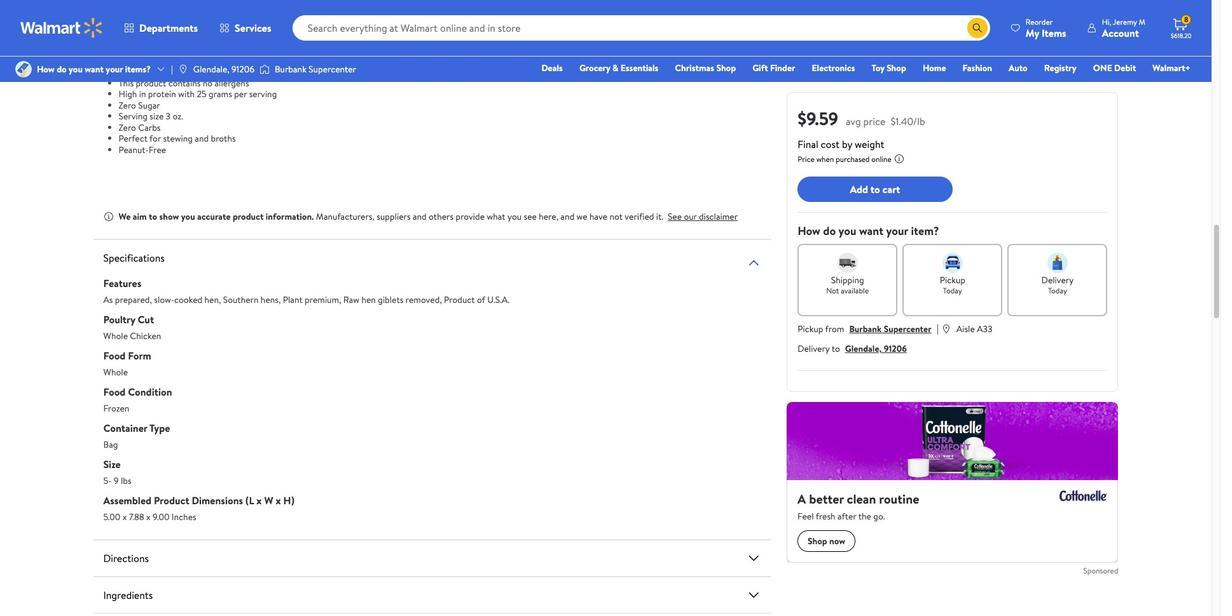 Task type: describe. For each thing, give the bounding box(es) containing it.
purchased
[[836, 154, 870, 165]]

pickup from burbank supercenter |
[[798, 322, 939, 336]]

delivery for today
[[1041, 274, 1074, 287]]

reorder
[[1026, 16, 1053, 27]]

supercenter inside pickup from burbank supercenter |
[[884, 323, 931, 336]]

by
[[842, 137, 852, 151]]

for
[[150, 132, 161, 145]]

a33
[[977, 323, 992, 336]]

toy shop
[[872, 62, 906, 74]]

burbank supercenter
[[275, 63, 356, 76]]

and inside frozen southern hens baking hens this product contains no allergens high in protein with 25 grams per serving zero sugar serving size 3 oz. zero carbs perfect for stewing and broths peanut-free
[[195, 132, 209, 145]]

1 whole from the top
[[103, 330, 128, 343]]

you down walmart image
[[69, 63, 83, 76]]

cut
[[138, 313, 154, 327]]

Walmart Site-Wide search field
[[292, 15, 990, 41]]

carbs
[[138, 121, 161, 134]]

weight
[[855, 137, 884, 151]]

form
[[128, 349, 151, 363]]

toy
[[872, 62, 884, 74]]

to for add
[[871, 182, 880, 196]]

1 food from the top
[[103, 349, 126, 363]]

cart
[[882, 182, 900, 196]]

price
[[863, 114, 886, 128]]

you right the show at the left
[[181, 211, 195, 223]]

serving
[[249, 88, 277, 100]]

free
[[149, 143, 166, 156]]

search icon image
[[972, 23, 982, 33]]

add
[[850, 182, 868, 196]]

one debit link
[[1087, 61, 1142, 75]]

grocery & essentials link
[[574, 61, 664, 75]]

w
[[264, 494, 273, 508]]

we
[[577, 211, 587, 223]]

toy shop link
[[866, 61, 912, 75]]

information.
[[266, 211, 314, 223]]

directions
[[103, 552, 149, 566]]

final cost by weight
[[798, 137, 884, 151]]

type
[[149, 422, 170, 436]]

how do you want your items?
[[37, 63, 151, 76]]

bag
[[103, 439, 118, 452]]

frozen inside frozen southern hens baking hens this product contains no allergens high in protein with 25 grams per serving zero sugar serving size 3 oz. zero carbs perfect for stewing and broths peanut-free
[[119, 66, 145, 78]]

 image for glendale, 91206
[[178, 64, 188, 74]]

electronics
[[812, 62, 855, 74]]

reorder my items
[[1026, 16, 1066, 40]]

ingredients
[[103, 589, 153, 603]]

hen,
[[204, 294, 221, 307]]

do for how do you want your item?
[[823, 223, 836, 239]]

x left "7.88"
[[123, 511, 127, 524]]

fashion link
[[957, 61, 998, 75]]

2 food from the top
[[103, 385, 126, 399]]

of
[[477, 294, 485, 307]]

premium,
[[305, 294, 341, 307]]

fashion
[[963, 62, 992, 74]]

your for item?
[[886, 223, 908, 239]]

glendale, 91206 button
[[845, 343, 907, 356]]

burbank supercenter button
[[849, 323, 931, 336]]

gift
[[752, 62, 768, 74]]

0 horizontal spatial |
[[171, 63, 173, 76]]

what
[[487, 211, 505, 223]]

1 horizontal spatial 91206
[[884, 343, 907, 356]]

25
[[197, 88, 206, 100]]

2 horizontal spatial and
[[561, 211, 574, 223]]

items?
[[125, 63, 151, 76]]

auto link
[[1003, 61, 1033, 75]]

see our disclaimer button
[[668, 211, 738, 223]]

not
[[609, 211, 623, 223]]

walmart+ link
[[1147, 61, 1196, 75]]

dimensions
[[192, 494, 243, 508]]

shipping
[[831, 274, 864, 287]]

size
[[150, 110, 164, 123]]

poultry
[[103, 313, 135, 327]]

with
[[178, 88, 195, 100]]

&
[[612, 62, 618, 74]]

you up intent image for shipping
[[839, 223, 856, 239]]

0 vertical spatial burbank
[[275, 63, 306, 76]]

protein
[[148, 88, 176, 100]]

cost
[[821, 137, 839, 151]]

hens,
[[261, 294, 281, 307]]

features as prepared, slow-cooked hen, southern hens, plant premium, raw hen giblets removed, product of u.s.a. poultry cut whole chicken food form whole food condition frozen container type bag size 5- 9 lbs assembled product dimensions (l x w x h) 5.00 x 7.88 x 9.00 inches
[[103, 277, 509, 524]]

departments button
[[113, 13, 209, 43]]

9.00
[[153, 511, 169, 524]]

no
[[203, 77, 213, 89]]

1 vertical spatial |
[[937, 322, 939, 336]]

2 hens from the left
[[234, 66, 254, 78]]

services button
[[209, 13, 282, 43]]

deals
[[541, 62, 563, 74]]

product for information.
[[233, 211, 264, 223]]

jeremy
[[1113, 16, 1137, 27]]

aim
[[133, 211, 147, 223]]

how for how do you want your items?
[[37, 63, 55, 76]]

christmas
[[675, 62, 714, 74]]

8 $618.20
[[1171, 14, 1192, 40]]

today for delivery
[[1048, 286, 1067, 296]]

frozen inside features as prepared, slow-cooked hen, southern hens, plant premium, raw hen giblets removed, product of u.s.a. poultry cut whole chicken food form whole food condition frozen container type bag size 5- 9 lbs assembled product dimensions (l x w x h) 5.00 x 7.88 x 9.00 inches
[[103, 403, 129, 415]]

peanut-
[[119, 143, 149, 156]]

we
[[119, 211, 131, 223]]

when
[[816, 154, 834, 165]]

2 zero from the top
[[119, 121, 136, 134]]

accurate
[[197, 211, 231, 223]]

walmart+
[[1153, 62, 1191, 74]]

hi, jeremy m account
[[1102, 16, 1145, 40]]

hi,
[[1102, 16, 1111, 27]]

delivery to glendale, 91206
[[798, 343, 907, 356]]

price
[[798, 154, 815, 165]]

x right w
[[276, 494, 281, 508]]

it.
[[656, 211, 663, 223]]

christmas shop
[[675, 62, 736, 74]]

stewing
[[163, 132, 193, 145]]

intent image for pickup image
[[942, 253, 963, 273]]

grocery
[[579, 62, 610, 74]]



Task type: vqa. For each thing, say whether or not it's contained in the screenshot.
savings on the left of page
no



Task type: locate. For each thing, give the bounding box(es) containing it.
91206 down burbank supercenter button
[[884, 343, 907, 356]]

1 vertical spatial burbank
[[849, 323, 882, 336]]

today for pickup
[[943, 286, 962, 296]]

delivery for to
[[798, 343, 830, 356]]

0 vertical spatial |
[[171, 63, 173, 76]]

8
[[1184, 14, 1188, 25]]

sponsored
[[1083, 566, 1118, 577]]

1 shop from the left
[[716, 62, 736, 74]]

grams
[[209, 88, 232, 100]]

and left broths
[[195, 132, 209, 145]]

hens up per
[[234, 66, 254, 78]]

1 horizontal spatial glendale,
[[845, 343, 882, 356]]

lbs
[[121, 475, 131, 488]]

1 horizontal spatial to
[[832, 343, 840, 356]]

items
[[1042, 26, 1066, 40]]

1 horizontal spatial product
[[233, 211, 264, 223]]

91206 up allergens
[[231, 63, 254, 76]]

1 vertical spatial do
[[823, 223, 836, 239]]

1 horizontal spatial hens
[[234, 66, 254, 78]]

1 horizontal spatial how
[[798, 223, 820, 239]]

1 horizontal spatial and
[[413, 211, 427, 223]]

my
[[1026, 26, 1039, 40]]

intent image for delivery image
[[1047, 253, 1068, 273]]

condition
[[128, 385, 172, 399]]

baking
[[206, 66, 232, 78]]

x right "(l"
[[257, 494, 262, 508]]

0 horizontal spatial shop
[[716, 62, 736, 74]]

frozen
[[119, 66, 145, 78], [103, 403, 129, 415]]

suppliers
[[377, 211, 411, 223]]

1 horizontal spatial supercenter
[[884, 323, 931, 336]]

1 horizontal spatial shop
[[887, 62, 906, 74]]

0 vertical spatial pickup
[[940, 274, 965, 287]]

allergens
[[215, 77, 249, 89]]

zero left carbs
[[119, 121, 136, 134]]

2 today from the left
[[1048, 286, 1067, 296]]

x
[[257, 494, 262, 508], [276, 494, 281, 508], [123, 511, 127, 524], [146, 511, 151, 524]]

southern inside frozen southern hens baking hens this product contains no allergens high in protein with 25 grams per serving zero sugar serving size 3 oz. zero carbs perfect for stewing and broths peanut-free
[[147, 66, 182, 78]]

departments
[[139, 21, 198, 35]]

1 horizontal spatial |
[[937, 322, 939, 336]]

0 horizontal spatial southern
[[147, 66, 182, 78]]

0 horizontal spatial product
[[154, 494, 189, 508]]

product down the 'items?'
[[136, 77, 166, 89]]

| left aisle
[[937, 322, 939, 336]]

christmas shop link
[[669, 61, 742, 75]]

directions image
[[746, 551, 761, 567]]

0 horizontal spatial product
[[136, 77, 166, 89]]

add to cart button
[[798, 177, 953, 202]]

0 vertical spatial southern
[[147, 66, 182, 78]]

avg
[[846, 114, 861, 128]]

show
[[159, 211, 179, 223]]

1 vertical spatial 91206
[[884, 343, 907, 356]]

shop right christmas
[[716, 62, 736, 74]]

others
[[429, 211, 454, 223]]

do
[[57, 63, 67, 76], [823, 223, 836, 239]]

0 vertical spatial 91206
[[231, 63, 254, 76]]

services
[[235, 21, 271, 35]]

do up shipping at the top right of page
[[823, 223, 836, 239]]

provide
[[456, 211, 485, 223]]

you left the see on the left of the page
[[508, 211, 522, 223]]

0 vertical spatial do
[[57, 63, 67, 76]]

(l
[[245, 494, 254, 508]]

food left condition
[[103, 385, 126, 399]]

1 vertical spatial zero
[[119, 121, 136, 134]]

0 horizontal spatial to
[[149, 211, 157, 223]]

to inside button
[[871, 182, 880, 196]]

$1.40/lb
[[891, 114, 925, 128]]

 image for burbank supercenter
[[260, 63, 270, 76]]

deals link
[[536, 61, 568, 75]]

5-
[[103, 475, 112, 488]]

1 vertical spatial glendale,
[[845, 343, 882, 356]]

product inside frozen southern hens baking hens this product contains no allergens high in protein with 25 grams per serving zero sugar serving size 3 oz. zero carbs perfect for stewing and broths peanut-free
[[136, 77, 166, 89]]

1 horizontal spatial pickup
[[940, 274, 965, 287]]

0 horizontal spatial 91206
[[231, 63, 254, 76]]

auto
[[1009, 62, 1028, 74]]

x right "7.88"
[[146, 511, 151, 524]]

do for how do you want your items?
[[57, 63, 67, 76]]

1 horizontal spatial burbank
[[849, 323, 882, 336]]

0 horizontal spatial your
[[106, 63, 123, 76]]

one debit
[[1093, 62, 1136, 74]]

southern inside features as prepared, slow-cooked hen, southern hens, plant premium, raw hen giblets removed, product of u.s.a. poultry cut whole chicken food form whole food condition frozen container type bag size 5- 9 lbs assembled product dimensions (l x w x h) 5.00 x 7.88 x 9.00 inches
[[223, 294, 259, 307]]

want for item?
[[859, 223, 883, 239]]

1 vertical spatial to
[[149, 211, 157, 223]]

want left the 'items?'
[[85, 63, 104, 76]]

1 horizontal spatial delivery
[[1041, 274, 1074, 287]]

0 horizontal spatial and
[[195, 132, 209, 145]]

1 horizontal spatial southern
[[223, 294, 259, 307]]

0 vertical spatial zero
[[119, 99, 136, 112]]

product left of
[[444, 294, 475, 307]]

hens
[[184, 66, 204, 78], [234, 66, 254, 78]]

1 vertical spatial supercenter
[[884, 323, 931, 336]]

| up contains
[[171, 63, 173, 76]]

product
[[136, 77, 166, 89], [233, 211, 264, 223]]

0 vertical spatial whole
[[103, 330, 128, 343]]

chicken
[[130, 330, 161, 343]]

h)
[[283, 494, 294, 508]]

1 vertical spatial your
[[886, 223, 908, 239]]

aisle a33
[[956, 323, 992, 336]]

burbank inside pickup from burbank supercenter |
[[849, 323, 882, 336]]

see
[[668, 211, 682, 223]]

how do you want your item?
[[798, 223, 939, 239]]

0 vertical spatial how
[[37, 63, 55, 76]]

0 vertical spatial food
[[103, 349, 126, 363]]

one
[[1093, 62, 1112, 74]]

food left the form
[[103, 349, 126, 363]]

2 whole from the top
[[103, 366, 128, 379]]

1 vertical spatial frozen
[[103, 403, 129, 415]]

available
[[841, 286, 869, 296]]

to left cart
[[871, 182, 880, 196]]

1 vertical spatial southern
[[223, 294, 259, 307]]

1 today from the left
[[943, 286, 962, 296]]

walmart image
[[20, 18, 103, 38]]

southern right hen,
[[223, 294, 259, 307]]

hen
[[361, 294, 376, 307]]

1 vertical spatial pickup
[[798, 323, 823, 336]]

our
[[684, 211, 697, 223]]

0 horizontal spatial  image
[[15, 61, 32, 78]]

shipping not available
[[826, 274, 869, 296]]

cooked
[[174, 294, 202, 307]]

glendale, up no
[[193, 63, 229, 76]]

1 vertical spatial want
[[859, 223, 883, 239]]

not
[[826, 286, 839, 296]]

pickup inside pickup from burbank supercenter |
[[798, 323, 823, 336]]

0 horizontal spatial want
[[85, 63, 104, 76]]

0 vertical spatial product
[[444, 294, 475, 307]]

burbank up serving
[[275, 63, 306, 76]]

0 horizontal spatial glendale,
[[193, 63, 229, 76]]

want for items?
[[85, 63, 104, 76]]

0 vertical spatial frozen
[[119, 66, 145, 78]]

features
[[103, 277, 141, 291]]

how for how do you want your item?
[[798, 223, 820, 239]]

u.s.a.
[[487, 294, 509, 307]]

southern up protein
[[147, 66, 182, 78]]

1 horizontal spatial want
[[859, 223, 883, 239]]

disclaimer
[[699, 211, 738, 223]]

want down the add to cart button
[[859, 223, 883, 239]]

1 horizontal spatial today
[[1048, 286, 1067, 296]]

specifications image
[[746, 256, 761, 271]]

0 vertical spatial delivery
[[1041, 274, 1074, 287]]

final
[[798, 137, 818, 151]]

1 vertical spatial delivery
[[798, 343, 830, 356]]

1 vertical spatial product
[[154, 494, 189, 508]]

0 horizontal spatial delivery
[[798, 343, 830, 356]]

shop for christmas shop
[[716, 62, 736, 74]]

0 vertical spatial to
[[871, 182, 880, 196]]

product up 9.00
[[154, 494, 189, 508]]

grocery & essentials
[[579, 62, 658, 74]]

1 hens from the left
[[184, 66, 204, 78]]

specifications
[[103, 251, 165, 265]]

 image
[[15, 61, 32, 78], [260, 63, 270, 76], [178, 64, 188, 74]]

and
[[195, 132, 209, 145], [413, 211, 427, 223], [561, 211, 574, 223]]

and left others
[[413, 211, 427, 223]]

gift finder
[[752, 62, 795, 74]]

0 vertical spatial glendale,
[[193, 63, 229, 76]]

food
[[103, 349, 126, 363], [103, 385, 126, 399]]

your left item?
[[886, 223, 908, 239]]

delivery down from
[[798, 343, 830, 356]]

2 shop from the left
[[887, 62, 906, 74]]

today down 'intent image for pickup'
[[943, 286, 962, 296]]

shop right toy
[[887, 62, 906, 74]]

1 horizontal spatial  image
[[178, 64, 188, 74]]

and left we
[[561, 211, 574, 223]]

0 vertical spatial supercenter
[[309, 63, 356, 76]]

frozen up high
[[119, 66, 145, 78]]

0 vertical spatial want
[[85, 63, 104, 76]]

glendale,
[[193, 63, 229, 76], [845, 343, 882, 356]]

0 horizontal spatial pickup
[[798, 323, 823, 336]]

3
[[166, 110, 170, 123]]

plant
[[283, 294, 303, 307]]

delivery
[[1041, 274, 1074, 287], [798, 343, 830, 356]]

today down intent image for delivery on the right
[[1048, 286, 1067, 296]]

0 horizontal spatial how
[[37, 63, 55, 76]]

0 horizontal spatial do
[[57, 63, 67, 76]]

pickup for pickup from burbank supercenter |
[[798, 323, 823, 336]]

legal information image
[[894, 154, 904, 164]]

delivery down intent image for delivery on the right
[[1041, 274, 1074, 287]]

1 vertical spatial whole
[[103, 366, 128, 379]]

1 horizontal spatial do
[[823, 223, 836, 239]]

shop for toy shop
[[887, 62, 906, 74]]

intent image for shipping image
[[837, 253, 858, 273]]

delivery today
[[1041, 274, 1074, 296]]

0 vertical spatial product
[[136, 77, 166, 89]]

1 zero from the top
[[119, 99, 136, 112]]

do down walmart image
[[57, 63, 67, 76]]

your
[[106, 63, 123, 76], [886, 223, 908, 239]]

per
[[234, 88, 247, 100]]

price when purchased online
[[798, 154, 892, 165]]

 image up contains
[[178, 64, 188, 74]]

to right aim on the left top of page
[[149, 211, 157, 223]]

0 horizontal spatial today
[[943, 286, 962, 296]]

burbank up glendale, 91206 button
[[849, 323, 882, 336]]

1 horizontal spatial product
[[444, 294, 475, 307]]

0 vertical spatial your
[[106, 63, 123, 76]]

whole
[[103, 330, 128, 343], [103, 366, 128, 379]]

add to cart
[[850, 182, 900, 196]]

zero left in
[[119, 99, 136, 112]]

frozen up the container
[[103, 403, 129, 415]]

2 horizontal spatial  image
[[260, 63, 270, 76]]

your up this
[[106, 63, 123, 76]]

we aim to show you accurate product information. manufacturers, suppliers and others provide what you see here, and we have not verified it. see our disclaimer
[[119, 211, 738, 223]]

to down from
[[832, 343, 840, 356]]

product for contains
[[136, 77, 166, 89]]

$618.20
[[1171, 31, 1192, 40]]

 image for how do you want your items?
[[15, 61, 32, 78]]

pickup left from
[[798, 323, 823, 336]]

2 horizontal spatial to
[[871, 182, 880, 196]]

pickup down 'intent image for pickup'
[[940, 274, 965, 287]]

1 vertical spatial product
[[233, 211, 264, 223]]

hens up '25'
[[184, 66, 204, 78]]

0 horizontal spatial hens
[[184, 66, 204, 78]]

pickup for pickup today
[[940, 274, 965, 287]]

today inside the pickup today
[[943, 286, 962, 296]]

1 vertical spatial how
[[798, 223, 820, 239]]

your for items?
[[106, 63, 123, 76]]

1 horizontal spatial your
[[886, 223, 908, 239]]

to for delivery
[[832, 343, 840, 356]]

today inside the delivery today
[[1048, 286, 1067, 296]]

2 vertical spatial to
[[832, 343, 840, 356]]

southern
[[147, 66, 182, 78], [223, 294, 259, 307]]

product right the accurate
[[233, 211, 264, 223]]

0 horizontal spatial burbank
[[275, 63, 306, 76]]

online
[[871, 154, 892, 165]]

 image down walmart image
[[15, 61, 32, 78]]

contains
[[168, 77, 201, 89]]

account
[[1102, 26, 1139, 40]]

Search search field
[[292, 15, 990, 41]]

0 horizontal spatial supercenter
[[309, 63, 356, 76]]

essentials
[[621, 62, 658, 74]]

debit
[[1114, 62, 1136, 74]]

glendale, down pickup from burbank supercenter |
[[845, 343, 882, 356]]

ingredients image
[[746, 588, 761, 604]]

 image up serving
[[260, 63, 270, 76]]

1 vertical spatial food
[[103, 385, 126, 399]]

supercenter
[[309, 63, 356, 76], [884, 323, 931, 336]]



